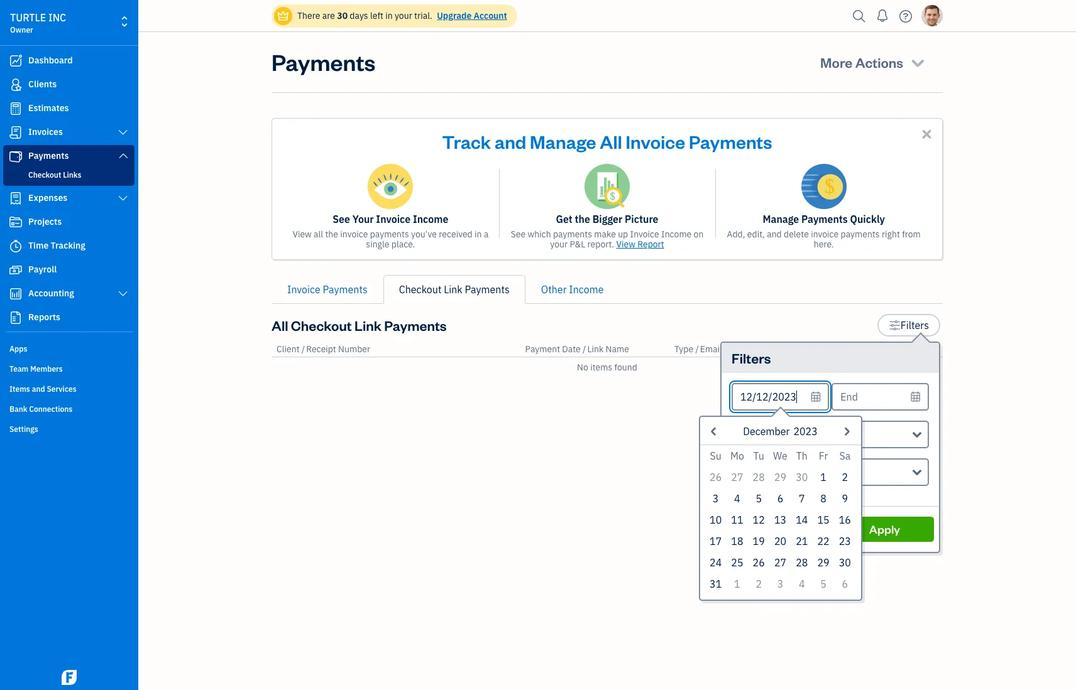 Task type: vqa. For each thing, say whether or not it's contained in the screenshot.


Task type: locate. For each thing, give the bounding box(es) containing it.
invoice
[[340, 229, 368, 240], [811, 229, 839, 240]]

1 vertical spatial 30
[[796, 471, 808, 484]]

0 horizontal spatial 2
[[756, 578, 762, 591]]

0 vertical spatial 5 button
[[748, 488, 770, 510]]

2 vertical spatial income
[[569, 284, 604, 296]]

0 horizontal spatial manage
[[530, 129, 596, 153]]

5 button down the 22 button
[[813, 574, 834, 595]]

upgrade account link
[[435, 10, 507, 21]]

settings image
[[889, 318, 901, 333]]

1 horizontal spatial 4
[[799, 578, 805, 591]]

link up items
[[587, 344, 604, 355]]

0 horizontal spatial and
[[32, 385, 45, 394]]

19 button
[[748, 531, 770, 553]]

invoice inside the manage payments quickly add, edit, and delete invoice payments right from here.
[[811, 229, 839, 240]]

and right "edit,"
[[767, 229, 782, 240]]

1 vertical spatial your
[[550, 239, 568, 250]]

4 for left 4 button
[[734, 493, 740, 505]]

your left trial.
[[395, 10, 412, 21]]

26 down 19
[[753, 557, 765, 570]]

chevron large down image for expenses
[[117, 194, 129, 204]]

december 2023
[[743, 426, 818, 438]]

chevron large down image inside invoices link
[[117, 128, 129, 138]]

30 button down 23
[[834, 553, 856, 574]]

0 vertical spatial 1 button
[[813, 467, 834, 488]]

5 button up 12
[[748, 488, 770, 510]]

2 chevron large down image from the top
[[117, 151, 129, 161]]

payment
[[525, 344, 560, 355], [741, 429, 780, 441]]

0 vertical spatial and
[[495, 129, 526, 153]]

29 button down the "22"
[[813, 553, 834, 574]]

1 horizontal spatial 5
[[821, 578, 827, 591]]

1 vertical spatial 3
[[777, 578, 783, 591]]

3 up "10"
[[713, 493, 719, 505]]

filters right email
[[732, 350, 771, 367]]

1 button down "25"
[[727, 574, 748, 595]]

1 vertical spatial 29
[[817, 557, 830, 570]]

6 button
[[770, 488, 791, 510], [834, 574, 856, 595]]

5 up 12
[[756, 493, 762, 505]]

payroll link
[[3, 259, 135, 282]]

1 horizontal spatial 28 button
[[791, 553, 813, 574]]

payments
[[370, 229, 409, 240], [553, 229, 592, 240], [841, 229, 880, 240]]

/ right date
[[583, 344, 586, 355]]

see for your
[[333, 213, 350, 226]]

and right items
[[32, 385, 45, 394]]

search image
[[849, 7, 869, 25]]

payments for add,
[[841, 229, 880, 240]]

14 button
[[791, 510, 813, 531]]

accounting
[[28, 288, 74, 299]]

0 vertical spatial 28
[[753, 471, 765, 484]]

4 / from the left
[[908, 344, 911, 355]]

3 payments from the left
[[841, 229, 880, 240]]

1 horizontal spatial 1
[[821, 471, 827, 484]]

dashboard
[[28, 55, 73, 66]]

2 payments from the left
[[553, 229, 592, 240]]

1 vertical spatial see
[[511, 229, 526, 240]]

income right other
[[569, 284, 604, 296]]

invoice inside see your invoice income view all the invoice payments you've received in a single place.
[[376, 213, 411, 226]]

1 horizontal spatial link
[[444, 284, 463, 296]]

1 horizontal spatial 3
[[777, 578, 783, 591]]

/ left email
[[696, 344, 699, 355]]

29 down the "22"
[[817, 557, 830, 570]]

report.
[[587, 239, 614, 250]]

3 chevron large down image from the top
[[117, 194, 129, 204]]

in left a
[[475, 229, 482, 240]]

1 vertical spatial 27
[[774, 557, 786, 570]]

payment left date
[[525, 344, 560, 355]]

checkout inside main element
[[28, 170, 61, 180]]

30 right are
[[337, 10, 348, 21]]

Start date in MM/DD/YYYY format text field
[[732, 383, 829, 411]]

18 button
[[727, 531, 748, 553]]

report image
[[8, 312, 23, 324]]

1 horizontal spatial 3 button
[[770, 574, 791, 595]]

1 vertical spatial 6 button
[[834, 574, 856, 595]]

1 vertical spatial link
[[355, 317, 382, 334]]

1 horizontal spatial 27 button
[[770, 553, 791, 574]]

see inside see your invoice income view all the invoice payments you've received in a single place.
[[333, 213, 350, 226]]

the inside see your invoice income view all the invoice payments you've received in a single place.
[[325, 229, 338, 240]]

type / email
[[674, 344, 722, 355]]

checkout up "expenses"
[[28, 170, 61, 180]]

1 vertical spatial the
[[325, 229, 338, 240]]

link down received
[[444, 284, 463, 296]]

24 button
[[705, 553, 727, 574]]

amount / status
[[875, 344, 938, 355]]

29 button down the 'we'
[[770, 467, 791, 488]]

see left which
[[511, 229, 526, 240]]

payments inside the manage payments quickly add, edit, and delete invoice payments right from here.
[[802, 213, 848, 226]]

edit,
[[747, 229, 765, 240]]

checkout for checkout link payments
[[399, 284, 442, 296]]

1 up 8
[[821, 471, 827, 484]]

26 button
[[705, 467, 727, 488], [748, 553, 770, 574]]

payments inside the manage payments quickly add, edit, and delete invoice payments right from here.
[[841, 229, 880, 240]]

2 horizontal spatial checkout
[[399, 284, 442, 296]]

projects
[[28, 216, 62, 228]]

0 horizontal spatial 28 button
[[748, 467, 770, 488]]

there
[[297, 10, 320, 21]]

0 vertical spatial 30 button
[[791, 467, 813, 488]]

payments for income
[[370, 229, 409, 240]]

4 up 11
[[734, 493, 740, 505]]

0 horizontal spatial 3
[[713, 493, 719, 505]]

0 vertical spatial 29 button
[[770, 467, 791, 488]]

20
[[774, 536, 786, 548]]

chevron large down image up the checkout links link
[[117, 151, 129, 161]]

payment image
[[8, 150, 23, 163]]

report
[[638, 239, 664, 250]]

1 horizontal spatial and
[[495, 129, 526, 153]]

filters inside 'dropdown button'
[[901, 319, 929, 332]]

items
[[9, 385, 30, 394]]

payment up tu
[[741, 429, 780, 441]]

1 button down fr
[[813, 467, 834, 488]]

0 horizontal spatial 29 button
[[770, 467, 791, 488]]

go to help image
[[896, 7, 916, 25]]

chevron large down image down the checkout links link
[[117, 194, 129, 204]]

income left on
[[661, 229, 692, 240]]

all up "get the bigger picture" on the top
[[600, 129, 622, 153]]

30 for the bottommost 30 button
[[839, 557, 851, 570]]

bank connections
[[9, 405, 72, 414]]

invoice inside see your invoice income view all the invoice payments you've received in a single place.
[[340, 229, 368, 240]]

payments inside main element
[[28, 150, 69, 162]]

27 down 20
[[774, 557, 786, 570]]

1 horizontal spatial 26
[[753, 557, 765, 570]]

currency
[[741, 466, 781, 479]]

1 vertical spatial 28
[[796, 557, 808, 570]]

payment for payment type
[[741, 429, 780, 441]]

payment for payment date / link name
[[525, 344, 560, 355]]

view report
[[616, 239, 664, 250]]

payments
[[272, 47, 376, 77], [689, 129, 772, 153], [28, 150, 69, 162], [802, 213, 848, 226], [323, 284, 368, 296], [465, 284, 510, 296], [384, 317, 447, 334]]

0 vertical spatial 2 button
[[834, 467, 856, 488]]

invoice
[[626, 129, 685, 153], [376, 213, 411, 226], [630, 229, 659, 240], [287, 284, 320, 296]]

28 button down 21
[[791, 553, 813, 574]]

2 button
[[834, 467, 856, 488], [748, 574, 770, 595]]

sa
[[839, 450, 851, 463]]

heading
[[700, 422, 861, 446]]

0 horizontal spatial 2 button
[[748, 574, 770, 595]]

0 horizontal spatial income
[[413, 213, 448, 226]]

2 horizontal spatial and
[[767, 229, 782, 240]]

picture
[[625, 213, 659, 226]]

dashboard link
[[3, 50, 135, 72]]

30 up 7
[[796, 471, 808, 484]]

0 vertical spatial 27 button
[[727, 467, 748, 488]]

1 horizontal spatial income
[[569, 284, 604, 296]]

1 horizontal spatial 29 button
[[813, 553, 834, 574]]

see which payments make up invoice income on your p&l report.
[[511, 229, 704, 250]]

payments down the your
[[370, 229, 409, 240]]

payments down quickly on the right of the page
[[841, 229, 880, 240]]

1 horizontal spatial 5 button
[[813, 574, 834, 595]]

checkout for checkout links
[[28, 170, 61, 180]]

bigger
[[593, 213, 623, 226]]

other income
[[541, 284, 604, 296]]

place.
[[391, 239, 415, 250]]

all checkout link payments
[[272, 317, 447, 334]]

chevron large down image
[[117, 128, 129, 138], [117, 151, 129, 161], [117, 194, 129, 204]]

10
[[710, 514, 722, 527]]

29 down the 'we'
[[774, 471, 786, 484]]

status
[[913, 344, 938, 355]]

timer image
[[8, 240, 23, 253]]

left
[[370, 10, 383, 21]]

freshbooks image
[[59, 671, 79, 686]]

30 for the leftmost 30 button
[[796, 471, 808, 484]]

1 horizontal spatial 28
[[796, 557, 808, 570]]

1 horizontal spatial type
[[783, 429, 805, 441]]

2 vertical spatial and
[[32, 385, 45, 394]]

in right left
[[385, 10, 393, 21]]

0 vertical spatial 5
[[756, 493, 762, 505]]

2 invoice from the left
[[811, 229, 839, 240]]

4 down 21
[[799, 578, 805, 591]]

2 vertical spatial chevron large down image
[[117, 194, 129, 204]]

1 / from the left
[[302, 344, 305, 355]]

1 vertical spatial 6
[[842, 578, 848, 591]]

chevron large down image down estimates link
[[117, 128, 129, 138]]

client image
[[8, 79, 23, 91]]

all up client
[[272, 317, 288, 334]]

18
[[731, 536, 743, 548]]

client / receipt number
[[277, 344, 370, 355]]

0 vertical spatial 3
[[713, 493, 719, 505]]

2 horizontal spatial payments
[[841, 229, 880, 240]]

26 button down su at the right of page
[[705, 467, 727, 488]]

the right the all
[[325, 229, 338, 240]]

2 horizontal spatial income
[[661, 229, 692, 240]]

income inside see your invoice income view all the invoice payments you've received in a single place.
[[413, 213, 448, 226]]

income inside see which payments make up invoice income on your p&l report.
[[661, 229, 692, 240]]

bank connections link
[[3, 400, 135, 419]]

payments inside see your invoice income view all the invoice payments you've received in a single place.
[[370, 229, 409, 240]]

1 vertical spatial 29 button
[[813, 553, 834, 574]]

chevron large down image inside payments link
[[117, 151, 129, 161]]

1 vertical spatial 2 button
[[748, 574, 770, 595]]

3 down 20
[[777, 578, 783, 591]]

2 vertical spatial link
[[587, 344, 604, 355]]

1 chevron large down image from the top
[[117, 128, 129, 138]]

team members link
[[3, 360, 135, 378]]

1 vertical spatial and
[[767, 229, 782, 240]]

3 / from the left
[[696, 344, 699, 355]]

1 horizontal spatial 26 button
[[748, 553, 770, 574]]

22 button
[[813, 531, 834, 553]]

1 for topmost 1 button
[[821, 471, 827, 484]]

type left email
[[674, 344, 693, 355]]

/ right client
[[302, 344, 305, 355]]

link
[[444, 284, 463, 296], [355, 317, 382, 334], [587, 344, 604, 355]]

services
[[47, 385, 77, 394]]

checkout up receipt
[[291, 317, 352, 334]]

4 button up 11
[[727, 488, 748, 510]]

1 horizontal spatial see
[[511, 229, 526, 240]]

0 horizontal spatial see
[[333, 213, 350, 226]]

0 vertical spatial 26 button
[[705, 467, 727, 488]]

1 down "25"
[[734, 578, 740, 591]]

0 horizontal spatial filters
[[732, 350, 771, 367]]

fr
[[819, 450, 828, 463]]

view left the all
[[293, 229, 312, 240]]

1 payments from the left
[[370, 229, 409, 240]]

28 down tu
[[753, 471, 765, 484]]

found
[[615, 362, 637, 373]]

/ left status
[[908, 344, 911, 355]]

0 vertical spatial in
[[385, 10, 393, 21]]

1 horizontal spatial 2
[[842, 471, 848, 484]]

28
[[753, 471, 765, 484], [796, 557, 808, 570]]

5 down the "22"
[[821, 578, 827, 591]]

chevron large down image inside expenses link
[[117, 194, 129, 204]]

and inside main element
[[32, 385, 45, 394]]

manage
[[530, 129, 596, 153], [763, 213, 799, 226]]

1 horizontal spatial manage
[[763, 213, 799, 226]]

get the bigger picture
[[556, 213, 659, 226]]

6 up 13
[[777, 493, 783, 505]]

1 horizontal spatial 30
[[796, 471, 808, 484]]

3 button down 20 button
[[770, 574, 791, 595]]

payments down get
[[553, 229, 592, 240]]

get the bigger picture image
[[585, 164, 630, 209]]

type up th
[[783, 429, 805, 441]]

right
[[882, 229, 900, 240]]

2 down 19
[[756, 578, 762, 591]]

inc
[[48, 11, 66, 24]]

5
[[756, 493, 762, 505], [821, 578, 827, 591]]

6
[[777, 493, 783, 505], [842, 578, 848, 591]]

0 horizontal spatial your
[[395, 10, 412, 21]]

Currency field
[[732, 459, 929, 487]]

0 vertical spatial 2
[[842, 471, 848, 484]]

30 button down th
[[791, 467, 813, 488]]

your inside see which payments make up invoice income on your p&l report.
[[550, 239, 568, 250]]

28 button down tu
[[748, 467, 770, 488]]

date
[[562, 344, 581, 355]]

0 vertical spatial 28 button
[[748, 467, 770, 488]]

1 horizontal spatial 2 button
[[834, 467, 856, 488]]

1 horizontal spatial payment
[[741, 429, 780, 441]]

see left the your
[[333, 213, 350, 226]]

1 horizontal spatial 30 button
[[834, 553, 856, 574]]

4
[[734, 493, 740, 505], [799, 578, 805, 591]]

link up number
[[355, 317, 382, 334]]

members
[[30, 365, 63, 374]]

1 horizontal spatial invoice
[[811, 229, 839, 240]]

27 down mo
[[731, 471, 743, 484]]

1 horizontal spatial in
[[475, 229, 482, 240]]

6 button up 13
[[770, 488, 791, 510]]

4 button
[[727, 488, 748, 510], [791, 574, 813, 595]]

invoice down the your
[[340, 229, 368, 240]]

27 button down 20
[[770, 553, 791, 574]]

0 vertical spatial the
[[575, 213, 590, 226]]

view right make
[[616, 239, 635, 250]]

2 up 9
[[842, 471, 848, 484]]

0 horizontal spatial in
[[385, 10, 393, 21]]

and right track
[[495, 129, 526, 153]]

and
[[495, 129, 526, 153], [767, 229, 782, 240], [32, 385, 45, 394]]

End date in MM/DD/YYYY format text field
[[832, 383, 929, 411]]

see
[[333, 213, 350, 226], [511, 229, 526, 240]]

payment inside field
[[741, 429, 780, 441]]

5 button
[[748, 488, 770, 510], [813, 574, 834, 595]]

close image
[[920, 127, 934, 141]]

4 button down 21 button
[[791, 574, 813, 595]]

all
[[314, 229, 323, 240]]

6 button down 23 button
[[834, 574, 856, 595]]

name
[[606, 344, 629, 355]]

see your invoice income image
[[368, 164, 413, 209]]

invoices
[[28, 126, 63, 138]]

0 horizontal spatial invoice
[[340, 229, 368, 240]]

checkout link payments
[[399, 284, 510, 296]]

2 button down 19 'button'
[[748, 574, 770, 595]]

1 vertical spatial 1 button
[[727, 574, 748, 595]]

1 for leftmost 1 button
[[734, 578, 740, 591]]

your left p&l
[[550, 239, 568, 250]]

main element
[[0, 0, 170, 691]]

connections
[[29, 405, 72, 414]]

see inside see which payments make up invoice income on your p&l report.
[[511, 229, 526, 240]]

the right get
[[575, 213, 590, 226]]

27 button down mo
[[727, 467, 748, 488]]

0 vertical spatial see
[[333, 213, 350, 226]]

2 vertical spatial 30
[[839, 557, 851, 570]]

0 horizontal spatial 5
[[756, 493, 762, 505]]

11
[[731, 514, 743, 527]]

30 down 23
[[839, 557, 851, 570]]

2 button down sa
[[834, 467, 856, 488]]

su
[[710, 450, 722, 463]]

3 button up "10"
[[705, 488, 727, 510]]

31
[[710, 578, 722, 591]]

12
[[753, 514, 765, 527]]

checkout down place. at the left of the page
[[399, 284, 442, 296]]

grid containing su
[[705, 446, 856, 595]]

tu
[[753, 450, 764, 463]]

type
[[674, 344, 693, 355], [783, 429, 805, 441]]

3 button
[[705, 488, 727, 510], [770, 574, 791, 595]]

income up you've
[[413, 213, 448, 226]]

1 vertical spatial chevron large down image
[[117, 151, 129, 161]]

0 horizontal spatial 6
[[777, 493, 783, 505]]

0 horizontal spatial 26 button
[[705, 467, 727, 488]]

0 vertical spatial income
[[413, 213, 448, 226]]

26 button down 19
[[748, 553, 770, 574]]

0 horizontal spatial 5 button
[[748, 488, 770, 510]]

in
[[385, 10, 393, 21], [475, 229, 482, 240]]

6 down 23
[[842, 578, 848, 591]]

1 vertical spatial 27 button
[[770, 553, 791, 574]]

filters up amount / status
[[901, 319, 929, 332]]

notifications image
[[873, 3, 893, 28]]

more actions button
[[809, 47, 938, 77]]

grid
[[705, 446, 856, 595]]

1 invoice from the left
[[340, 229, 368, 240]]

up
[[618, 229, 628, 240]]

26 down su at the right of page
[[710, 471, 722, 484]]

invoice right delete
[[811, 229, 839, 240]]

/
[[302, 344, 305, 355], [583, 344, 586, 355], [696, 344, 699, 355], [908, 344, 911, 355]]

5 for the left 5 button
[[756, 493, 762, 505]]

28 down 21
[[796, 557, 808, 570]]



Task type: describe. For each thing, give the bounding box(es) containing it.
p&l
[[570, 239, 585, 250]]

team
[[9, 365, 28, 374]]

th
[[796, 450, 808, 463]]

chevrondown image
[[909, 53, 927, 71]]

expenses
[[28, 192, 67, 204]]

0 vertical spatial 30
[[337, 10, 348, 21]]

payments link
[[3, 145, 135, 168]]

from
[[902, 229, 921, 240]]

chevron large down image for invoices
[[117, 128, 129, 138]]

0 horizontal spatial 6 button
[[770, 488, 791, 510]]

16 button
[[834, 510, 856, 531]]

1 horizontal spatial 27
[[774, 557, 786, 570]]

1 horizontal spatial 4 button
[[791, 574, 813, 595]]

projects link
[[3, 211, 135, 234]]

no items found
[[577, 362, 637, 373]]

clear
[[767, 522, 795, 537]]

mo
[[730, 450, 744, 463]]

15 button
[[813, 510, 834, 531]]

time tracking
[[28, 240, 85, 251]]

email
[[700, 344, 722, 355]]

17 button
[[705, 531, 727, 553]]

estimate image
[[8, 102, 23, 115]]

track
[[442, 129, 491, 153]]

money image
[[8, 264, 23, 277]]

days
[[350, 10, 368, 21]]

items and services
[[9, 385, 77, 394]]

payroll
[[28, 264, 57, 275]]

received
[[439, 229, 473, 240]]

and inside the manage payments quickly add, edit, and delete invoice payments right from here.
[[767, 229, 782, 240]]

12 button
[[748, 510, 770, 531]]

10 button
[[705, 510, 727, 531]]

add,
[[727, 229, 745, 240]]

1 horizontal spatial 6 button
[[834, 574, 856, 595]]

1 vertical spatial 5 button
[[813, 574, 834, 595]]

items
[[590, 362, 612, 373]]

/ for amount
[[908, 344, 911, 355]]

21 button
[[791, 531, 813, 553]]

8
[[821, 493, 827, 505]]

3 for the leftmost 3 button
[[713, 493, 719, 505]]

other
[[541, 284, 567, 296]]

december
[[743, 426, 790, 438]]

crown image
[[277, 9, 290, 22]]

5 for bottom 5 button
[[821, 578, 827, 591]]

payment date / link name
[[525, 344, 629, 355]]

payments inside see which payments make up invoice income on your p&l report.
[[553, 229, 592, 240]]

2 horizontal spatial link
[[587, 344, 604, 355]]

1 vertical spatial 28 button
[[791, 553, 813, 574]]

1 vertical spatial 30 button
[[834, 553, 856, 574]]

3 for 3 button to the bottom
[[777, 578, 783, 591]]

4 for rightmost 4 button
[[799, 578, 805, 591]]

0 vertical spatial 29
[[774, 471, 786, 484]]

turtle
[[10, 11, 46, 24]]

Payment Type field
[[732, 421, 929, 449]]

see for which
[[511, 229, 526, 240]]

0 vertical spatial manage
[[530, 129, 596, 153]]

13 button
[[770, 510, 791, 531]]

accounting link
[[3, 283, 135, 306]]

9
[[842, 493, 848, 505]]

settings link
[[3, 420, 135, 439]]

in inside see your invoice income view all the invoice payments you've received in a single place.
[[475, 229, 482, 240]]

0 horizontal spatial all
[[272, 317, 288, 334]]

see your invoice income view all the invoice payments you've received in a single place.
[[293, 213, 489, 250]]

apps
[[9, 344, 27, 354]]

23
[[839, 536, 851, 548]]

/ for client
[[302, 344, 305, 355]]

1 horizontal spatial 6
[[842, 578, 848, 591]]

invoice for payments
[[811, 229, 839, 240]]

time
[[28, 240, 49, 251]]

0 vertical spatial link
[[444, 284, 463, 296]]

manage payments quickly image
[[801, 164, 847, 209]]

clients link
[[3, 74, 135, 96]]

links
[[63, 170, 81, 180]]

other income link
[[525, 275, 619, 304]]

dashboard image
[[8, 55, 23, 67]]

expenses link
[[3, 187, 135, 210]]

client
[[277, 344, 300, 355]]

filters button
[[878, 314, 940, 337]]

invoice payments link
[[272, 275, 383, 304]]

0 vertical spatial 27
[[731, 471, 743, 484]]

reports link
[[3, 307, 135, 329]]

trial.
[[414, 10, 432, 21]]

heading containing december
[[700, 422, 861, 446]]

0 horizontal spatial link
[[355, 317, 382, 334]]

invoice image
[[8, 126, 23, 139]]

clear button
[[732, 517, 830, 543]]

2023
[[794, 426, 818, 438]]

estimates link
[[3, 97, 135, 120]]

7 button
[[791, 488, 813, 510]]

0 horizontal spatial 1 button
[[727, 574, 748, 595]]

13
[[774, 514, 786, 527]]

0 horizontal spatial 26
[[710, 471, 722, 484]]

more actions
[[820, 53, 903, 71]]

0 horizontal spatial 3 button
[[705, 488, 727, 510]]

1 vertical spatial 2
[[756, 578, 762, 591]]

manage inside the manage payments quickly add, edit, and delete invoice payments right from here.
[[763, 213, 799, 226]]

owner
[[10, 25, 33, 35]]

0 horizontal spatial 30 button
[[791, 467, 813, 488]]

chevron large down image for payments
[[117, 151, 129, 161]]

quickly
[[850, 213, 885, 226]]

28 for the bottom 28 button
[[796, 557, 808, 570]]

invoice for your
[[340, 229, 368, 240]]

/ for type
[[696, 344, 699, 355]]

7
[[799, 493, 805, 505]]

upgrade
[[437, 10, 472, 21]]

and for manage
[[495, 129, 526, 153]]

28 for topmost 28 button
[[753, 471, 765, 484]]

turtle inc owner
[[10, 11, 66, 35]]

number
[[338, 344, 370, 355]]

1 horizontal spatial 29
[[817, 557, 830, 570]]

2 / from the left
[[583, 344, 586, 355]]

1 horizontal spatial view
[[616, 239, 635, 250]]

invoice inside see which payments make up invoice income on your p&l report.
[[630, 229, 659, 240]]

0 horizontal spatial 4 button
[[727, 488, 748, 510]]

22
[[817, 536, 830, 548]]

16
[[839, 514, 851, 527]]

31 button
[[705, 574, 727, 595]]

expense image
[[8, 192, 23, 205]]

are
[[322, 10, 335, 21]]

1 horizontal spatial checkout
[[291, 317, 352, 334]]

project image
[[8, 216, 23, 229]]

1 vertical spatial 3 button
[[770, 574, 791, 595]]

a
[[484, 229, 489, 240]]

20 button
[[770, 531, 791, 553]]

apply button
[[835, 517, 934, 543]]

we
[[773, 450, 788, 463]]

make
[[594, 229, 616, 240]]

view inside see your invoice income view all the invoice payments you've received in a single place.
[[293, 229, 312, 240]]

21
[[796, 536, 808, 548]]

and for services
[[32, 385, 45, 394]]

you've
[[411, 229, 437, 240]]

0 vertical spatial 6
[[777, 493, 783, 505]]

checkout link payments link
[[383, 275, 525, 304]]

checkout links link
[[6, 168, 132, 183]]

invoices link
[[3, 121, 135, 144]]

0 vertical spatial all
[[600, 129, 622, 153]]

estimates
[[28, 102, 69, 114]]

type inside field
[[783, 429, 805, 441]]

more
[[820, 53, 853, 71]]

0 horizontal spatial type
[[674, 344, 693, 355]]

1 vertical spatial filters
[[732, 350, 771, 367]]

chevron large down image
[[117, 289, 129, 299]]

chart image
[[8, 288, 23, 300]]



